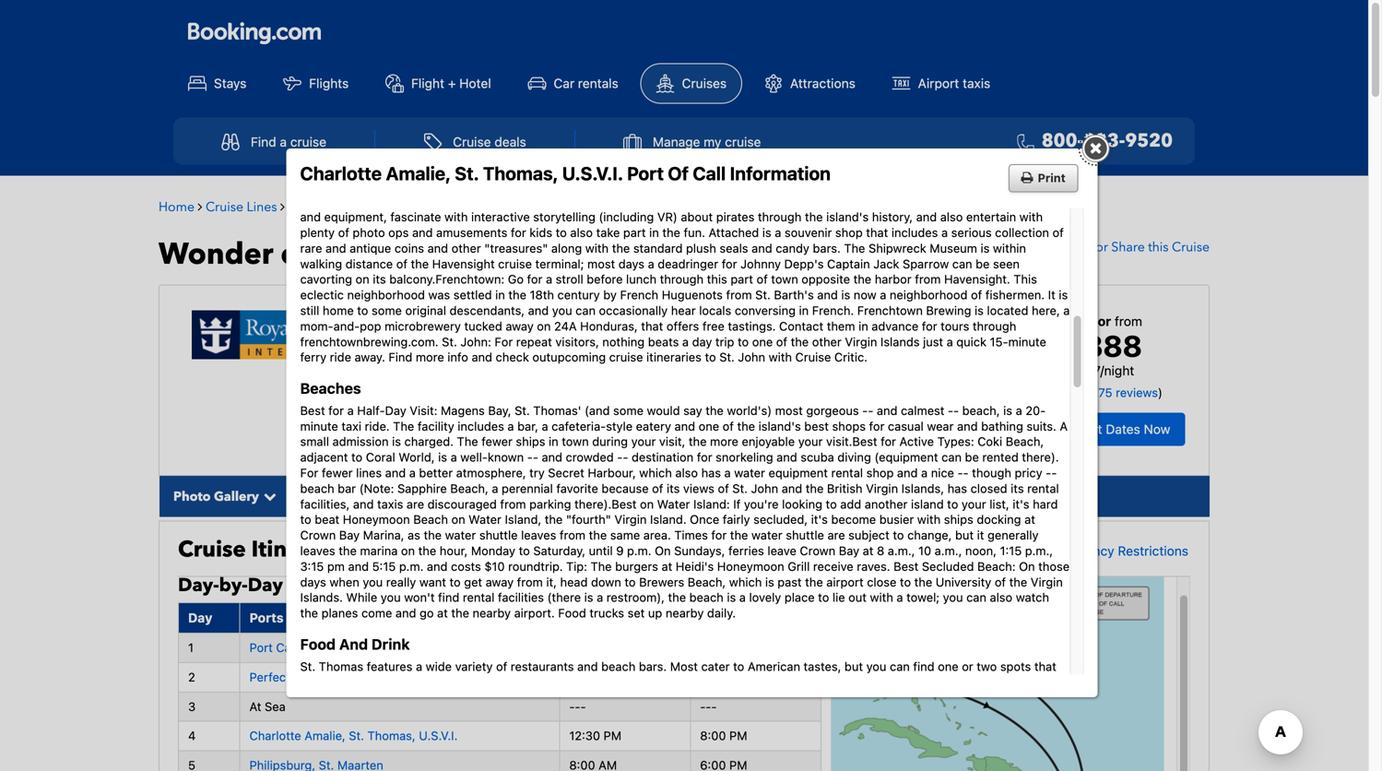 Task type: describe. For each thing, give the bounding box(es) containing it.
2 vertical spatial virgin
[[1031, 575, 1063, 589]]

airport taxis
[[918, 76, 991, 91]]

a left towel;
[[897, 591, 904, 604]]

the down beach
[[424, 528, 442, 542]]

1 horizontal spatial it's
[[1013, 497, 1030, 511]]

to up here.
[[948, 675, 959, 689]]

by
[[997, 675, 1010, 689]]

a up 'bouillabaisse.' at the bottom
[[659, 706, 666, 720]]

wife
[[1009, 706, 1032, 720]]

and down coral
[[385, 466, 406, 480]]

a down townat
[[474, 722, 481, 736]]

800-233-9520 link
[[1010, 128, 1173, 155]]

2 vertical spatial perfect
[[250, 670, 290, 684]]

0 horizontal spatial virgin
[[615, 513, 647, 526]]

hard inside beaches best for a half-day visit: magens bay, st. thomas' (and some would say the world's) most gorgeous -- and calmest -- beach, is a 20- minute taxi ride. the facility includes a bar, a cafeteria-style eatery and one of the island's best shops for casual wear and bathing suits. a small admission is charged. the fewer ships in town during your visit, the more enjoyable your visit.best for active types:  coki beach, adjacent to coral world, is a well-known -- and crowded -- destination for snorkeling and scuba diving (equipment can be rented there). for fewer lines and a better atmosphere, try secret harbour, which also has a water equipment rental shop and a nice -- though pricy -- beach bar (note: sapphire beach, a perennial favorite because of its views of st. john and the british virgin islands, has closed its rental facilities, and taxis are discouraged from parking there).best on water island: if you're looking to add another island to your list, it's hard to beat honeymoon beach on water island, the "fourth" virgin island. once fairly secluded, it's become busier with ships docking at crown bay marina, as the water shuttle leaves from the same area. times for the water shuttle are subject to change, but it generally leaves the marina on the hour, monday to saturday, until 9 p.m. on sundays, ferries leave crown bay at 8 a.m., 10 a.m., noon, 1:15 p.m., 3:15 pm and 5:15 p.m. and costs $10 roundtrip. tip: the burgers at heidi's honeymoon grill receive raves. best secluded beach: on those days when you really want to get away from it, head down to brewers beach, which is past the airport close to the university of the virgin islands. while you won't find rental facilities (there is a restroom), the beach is a lovely place to lie out with a towel; you can also watch the planes come and go at the nearby airport. food trucks set up nearby daily.
[[1033, 497, 1058, 511]]

1 vertical spatial beach
[[690, 591, 724, 604]]

it
[[978, 528, 985, 542]]

perfect for 7 night eastern caribbean & perfect day wonder of the seas
[[681, 305, 745, 330]]

wonder of the seas link
[[396, 198, 515, 216]]

4:00 pm
[[700, 670, 748, 684]]

0 horizontal spatial local
[[585, 753, 611, 767]]

and up types:
[[958, 419, 978, 433]]

reviews
[[1116, 386, 1159, 400]]

itinerary inside dropdown button
[[306, 488, 359, 505]]

1 horizontal spatial spot
[[965, 769, 989, 771]]

0 horizontal spatial /
[[1070, 386, 1073, 400]]

1
[[188, 641, 194, 655]]

office,
[[770, 737, 805, 751]]

a down ambience.
[[550, 737, 557, 751]]

275 reviews link
[[1092, 386, 1159, 400]]

snorkeling
[[716, 450, 774, 464]]

visit.best
[[827, 435, 878, 449]]

for down casual
[[881, 435, 897, 449]]

1 vertical spatial beach,
[[450, 481, 489, 495]]

to up saltfish
[[979, 722, 990, 736]]

taxis inside beaches best for a half-day visit: magens bay, st. thomas' (and some would say the world's) most gorgeous -- and calmest -- beach, is a 20- minute taxi ride. the facility includes a bar, a cafeteria-style eatery and one of the island's best shops for casual wear and bathing suits. a small admission is charged. the fewer ships in town during your visit, the more enjoyable your visit.best for active types:  coki beach, adjacent to coral world, is a well-known -- and crowded -- destination for snorkeling and scuba diving (equipment can be rented there). for fewer lines and a better atmosphere, try secret harbour, which also has a water equipment rental shop and a nice -- though pricy -- beach bar (note: sapphire beach, a perennial favorite because of its views of st. john and the british virgin islands, has closed its rental facilities, and taxis are discouraged from parking there).best on water island: if you're looking to add another island to your list, it's hard to beat honeymoon beach on water island, the "fourth" virgin island. once fairly secluded, it's become busier with ships docking at crown bay marina, as the water shuttle leaves from the same area. times for the water shuttle are subject to change, but it generally leaves the marina on the hour, monday to saturday, until 9 p.m. on sundays, ferries leave crown bay at 8 a.m., 10 a.m., noon, 1:15 p.m., 3:15 pm and 5:15 p.m. and costs $10 roundtrip. tip: the burgers at heidi's honeymoon grill receive raves. best secluded beach: on those days when you really want to get away from it, head down to brewers beach, which is past the airport close to the university of the virgin islands. while you won't find rental facilities (there is a restroom), the beach is a lovely place to lie out with a towel; you can also watch the planes come and go at the nearby airport. food trucks set up nearby daily.
[[377, 497, 403, 511]]

views
[[684, 481, 715, 495]]

set
[[628, 606, 645, 620]]

7 for 7 night eastern caribbean & perfect day wonder of the seas
[[422, 305, 434, 330]]

cruise search
[[945, 239, 1026, 256]]

the down royal caribbean
[[318, 235, 365, 275]]

is down (open
[[899, 769, 908, 771]]

3
[[188, 700, 196, 713]]

u.s.v.i. for charlotte amalie, st. thomas, u.s.v.i.
[[419, 729, 458, 743]]

lovely
[[750, 591, 782, 604]]

0 horizontal spatial your
[[632, 435, 656, 449]]

and up equipment
[[777, 450, 798, 464]]

you up while
[[363, 575, 383, 589]]

water up the hour,
[[445, 528, 476, 542]]

at right go
[[437, 606, 448, 620]]

0 horizontal spatial ships
[[516, 435, 546, 449]]

royal caribbean
[[288, 198, 385, 216]]

0 horizontal spatial are
[[407, 497, 424, 511]]

7 night eastern caribbean & perfect day wonder of the seas
[[422, 305, 784, 352]]

the right visit,
[[689, 435, 707, 449]]

0 vertical spatial rental
[[832, 466, 864, 480]]

the down cruise deals link
[[463, 198, 482, 216]]

small
[[300, 435, 329, 449]]

noon,
[[966, 544, 997, 558]]

cruise for cruise lines
[[206, 198, 244, 216]]

save
[[1065, 239, 1093, 256]]

the down parking
[[545, 513, 563, 526]]

if
[[734, 497, 741, 511]]

the down fairly
[[730, 528, 749, 542]]

0 vertical spatial wonder of the seas
[[396, 198, 512, 216]]

the up "looking"
[[806, 481, 824, 495]]

for down once
[[712, 528, 727, 542]]

cruises link
[[641, 63, 743, 104]]

5:15
[[372, 559, 396, 573]]

1:15
[[1001, 544, 1022, 558]]

like
[[932, 737, 951, 751]]

1 horizontal spatial fewer
[[482, 435, 513, 449]]

& for 7 night eastern caribbean & perfect day
[[682, 198, 691, 216]]

islands,
[[902, 481, 945, 495]]

0 horizontal spatial beach
[[300, 481, 335, 495]]

2 horizontal spatial your
[[962, 497, 987, 511]]

flavor,
[[488, 675, 522, 689]]

can down types:
[[942, 450, 962, 464]]

1 horizontal spatial bay
[[839, 544, 860, 558]]

at right by
[[1013, 675, 1024, 689]]

cruise for cruise search
[[945, 239, 983, 256]]

as inside food and drink st. thomas features a wide variety of restaurants and beach bars. most cater to american tastes, but you can find one or two spots that have a more authentic caribbean flavor, such as crabbe's and gladys'. as in st. john, fine dining can be a little hard to come by at lunch during weekends. the same classic tipple -- the bushwacker, a frozen concoction of creamy liquors -- is also popular here. get yours at the drunken clam.casual, in-townat amalia cafe, the owners -- a native st. thomian who's traveled the world and his austrian wife -- serve mediterranean fare amid a historic ambience. try the bouillabaisse. (24 palm passage; 340-714-7373; open 11 a.m. to 9:45 p.m. monday to saturday)e's garden teahouse is a quiet spot tucked away near the post office, offering local delights like a saltfish quiche with side salad, in a tearoom that's also covered in local art. their 30 varieties of tea are also tasty iced. (open 7 a.m. to 5 p.m., until 2 p.m. on saturday; closed sundays; 2 commondante gade)crabbe's island grill, formerly trenchtown rock, is a reliable spot f
[[555, 675, 568, 689]]

is up better
[[438, 450, 447, 464]]

(note:
[[359, 481, 394, 495]]

a left little
[[882, 675, 889, 689]]

coco
[[334, 670, 363, 684]]

from inside interior from $888 $127 / night
[[1115, 314, 1143, 329]]

destination
[[632, 450, 694, 464]]

area.
[[644, 528, 671, 542]]

this
[[1149, 239, 1169, 256]]

0 vertical spatial a.m.
[[952, 722, 975, 736]]

lines
[[356, 466, 382, 480]]

1 vertical spatial wonder of the seas
[[159, 235, 438, 275]]

and inside wonder of the seas 'main content'
[[1026, 543, 1048, 558]]

subject
[[849, 528, 890, 542]]

$127
[[1073, 363, 1101, 378]]

1 vertical spatial honeymoon
[[718, 559, 785, 573]]

night for 7 night eastern caribbean & perfect day wonder of the seas
[[439, 305, 489, 330]]

and down popular
[[917, 706, 937, 720]]

info circle image
[[974, 541, 999, 560]]

bouillabaisse.
[[632, 722, 708, 736]]

grill,
[[716, 769, 742, 771]]

casual
[[888, 419, 924, 433]]

to left the beat
[[300, 513, 311, 526]]

of down 'world's)'
[[723, 419, 734, 433]]

most
[[776, 404, 803, 417]]

a left well-
[[451, 450, 457, 464]]

for
[[300, 466, 319, 480]]

flight
[[411, 76, 445, 91]]

the right go
[[451, 606, 470, 620]]

royal caribbean link
[[288, 198, 385, 216]]

the inside food and drink st. thomas features a wide variety of restaurants and beach bars. most cater to american tastes, but you can find one or two spots that have a more authentic caribbean flavor, such as crabbe's and gladys'. as in st. john, fine dining can be a little hard to come by at lunch during weekends. the same classic tipple -- the bushwacker, a frozen concoction of creamy liquors -- is also popular here. get yours at the drunken clam.casual, in-townat amalia cafe, the owners -- a native st. thomian who's traveled the world and his austrian wife -- serve mediterranean fare amid a historic ambience. try the bouillabaisse. (24 palm passage; 340-714-7373; open 11 a.m. to 9:45 p.m. monday to saturday)e's garden teahouse is a quiet spot tucked away near the post office, offering local delights like a saltfish quiche with side salad, in a tearoom that's also covered in local art. their 30 varieties of tea are also tasty iced. (open 7 a.m. to 5 p.m., until 2 p.m. on saturday; closed sundays; 2 commondante gade)crabbe's island grill, formerly trenchtown rock, is a reliable spot f
[[402, 691, 423, 704]]

the up down
[[591, 559, 612, 573]]

and down won't
[[396, 606, 416, 620]]

cruise search link
[[927, 239, 1044, 256]]

from up island,
[[500, 497, 526, 511]]

0 vertical spatial best
[[300, 404, 325, 417]]

day inside beaches best for a half-day visit: magens bay, st. thomas' (and some would say the world's) most gorgeous -- and calmest -- beach, is a 20- minute taxi ride. the facility includes a bar, a cafeteria-style eatery and one of the island's best shops for casual wear and bathing suits. a small admission is charged. the fewer ships in town during your visit, the more enjoyable your visit.best for active types:  coki beach, adjacent to coral world, is a well-known -- and crowded -- destination for snorkeling and scuba diving (equipment can be rented there). for fewer lines and a better atmosphere, try secret harbour, which also has a water equipment rental shop and a nice -- though pricy -- beach bar (note: sapphire beach, a perennial favorite because of its views of st. john and the british virgin islands, has closed its rental facilities, and taxis are discouraged from parking there).best on water island: if you're looking to add another island to your list, it's hard to beat honeymoon beach on water island, the "fourth" virgin island. once fairly secluded, it's become busier with ships docking at crown bay marina, as the water shuttle leaves from the same area. times for the water shuttle are subject to change, but it generally leaves the marina on the hour, monday to saturday, until 9 p.m. on sundays, ferries leave crown bay at 8 a.m., 10 a.m., noon, 1:15 p.m., 3:15 pm and 5:15 p.m. and costs $10 roundtrip. tip: the burgers at heidi's honeymoon grill receive raves. best secluded beach: on those days when you really want to get away from it, head down to brewers beach, which is past the airport close to the university of the virgin islands. while you won't find rental facilities (there is a restroom), the beach is a lovely place to lie out with a towel; you can also watch the planes come and go at the nearby airport. food trucks set up nearby daily.
[[385, 404, 407, 417]]

and up secret
[[542, 450, 563, 464]]

1 horizontal spatial has
[[948, 481, 968, 495]]

to up restroom),
[[625, 575, 636, 589]]

the inside 7 night eastern caribbean & perfect day wonder of the seas
[[497, 332, 518, 352]]

post
[[742, 737, 766, 751]]

the up 'cafe,'
[[550, 691, 568, 704]]

be inside food and drink st. thomas features a wide variety of restaurants and beach bars. most cater to american tastes, but you can find one or two spots that have a more authentic caribbean flavor, such as crabbe's and gladys'. as in st. john, fine dining can be a little hard to come by at lunch during weekends. the same classic tipple -- the bushwacker, a frozen concoction of creamy liquors -- is also popular here. get yours at the drunken clam.casual, in-townat amalia cafe, the owners -- a native st. thomian who's traveled the world and his austrian wife -- serve mediterranean fare amid a historic ambience. try the bouillabaisse. (24 palm passage; 340-714-7373; open 11 a.m. to 9:45 p.m. monday to saturday)e's garden teahouse is a quiet spot tucked away near the post office, offering local delights like a saltfish quiche with side salad, in a tearoom that's also covered in local art. their 30 varieties of tea are also tasty iced. (open 7 a.m. to 5 p.m., until 2 p.m. on saturday; closed sundays; 2 commondante gade)crabbe's island grill, formerly trenchtown rock, is a reliable spot f
[[865, 675, 879, 689]]

grill
[[788, 559, 810, 573]]

watch
[[1016, 591, 1050, 604]]

out
[[849, 591, 867, 604]]

with inside food and drink st. thomas features a wide variety of restaurants and beach bars. most cater to american tastes, but you can find one or two spots that have a more authentic caribbean flavor, such as crabbe's and gladys'. as in st. john, fine dining can be a little hard to come by at lunch during weekends. the same classic tipple -- the bushwacker, a frozen concoction of creamy liquors -- is also popular here. get yours at the drunken clam.casual, in-townat amalia cafe, the owners -- a native st. thomian who's traveled the world and his austrian wife -- serve mediterranean fare amid a historic ambience. try the bouillabaisse. (24 palm passage; 340-714-7373; open 11 a.m. to 9:45 p.m. monday to saturday)e's garden teahouse is a quiet spot tucked away near the post office, offering local delights like a saltfish quiche with side salad, in a tearoom that's also covered in local art. their 30 varieties of tea are also tasty iced. (open 7 a.m. to 5 p.m., until 2 p.m. on saturday; closed sundays; 2 commondante gade)crabbe's island grill, formerly trenchtown rock, is a reliable spot f
[[300, 753, 324, 767]]

mediterranean
[[334, 722, 415, 736]]

0 horizontal spatial leaves
[[300, 544, 336, 558]]

attractions
[[791, 76, 856, 91]]

a up islands,
[[922, 466, 928, 480]]

quiet
[[560, 737, 588, 751]]

who's
[[776, 706, 809, 720]]

authentic
[[371, 675, 424, 689]]

for up taxi
[[329, 404, 344, 417]]

stays link
[[173, 64, 261, 103]]

print image
[[1022, 171, 1038, 184]]

cruise lines link
[[206, 198, 277, 216]]

1 vertical spatial itinerary
[[252, 534, 342, 565]]

cruise itinerary map image
[[831, 575, 1165, 771]]

1 vertical spatial ships
[[944, 513, 974, 526]]

0 vertical spatial bay
[[339, 528, 360, 542]]

car rentals link
[[513, 64, 634, 103]]

and down the bars.
[[625, 675, 646, 689]]

the down visit:
[[393, 419, 414, 433]]

port inside dialog
[[627, 162, 664, 184]]

in right as
[[714, 675, 724, 689]]

gade)crabbe's
[[592, 769, 677, 771]]

charlotte amalie, st. thomas, u.s.v.i.
[[250, 729, 458, 743]]

8
[[877, 544, 885, 558]]

at down lunch
[[1046, 691, 1057, 704]]

once
[[690, 513, 720, 526]]

head
[[560, 575, 588, 589]]

a up "departure"
[[740, 591, 746, 604]]

night for 7 night eastern caribbean & perfect day
[[534, 198, 567, 216]]

angle right image for wonder of the seas
[[515, 200, 520, 213]]

2 vertical spatial rental
[[463, 591, 495, 604]]

the up place
[[806, 575, 824, 589]]

1 horizontal spatial 2
[[496, 769, 503, 771]]

of right the ports
[[287, 610, 300, 625]]

and down equipment
[[782, 481, 803, 495]]

and down say
[[675, 419, 696, 433]]

seas inside 7 night eastern caribbean & perfect day wonder of the seas
[[522, 332, 553, 352]]

lie
[[833, 591, 846, 604]]

marina
[[360, 544, 398, 558]]

0 vertical spatial seas
[[485, 198, 512, 216]]

and up when
[[348, 559, 369, 573]]

closed inside beaches best for a half-day visit: magens bay, st. thomas' (and some would say the world's) most gorgeous -- and calmest -- beach, is a 20- minute taxi ride. the facility includes a bar, a cafeteria-style eatery and one of the island's best shops for casual wear and bathing suits. a small admission is charged. the fewer ships in town during your visit, the more enjoyable your visit.best for active types:  coki beach, adjacent to coral world, is a well-known -- and crowded -- destination for snorkeling and scuba diving (equipment can be rented there). for fewer lines and a better atmosphere, try secret harbour, which also has a water equipment rental shop and a nice -- though pricy -- beach bar (note: sapphire beach, a perennial favorite because of its views of st. john and the british virgin islands, has closed its rental facilities, and taxis are discouraged from parking there).best on water island: if you're looking to add another island to your list, it's hard to beat honeymoon beach on water island, the "fourth" virgin island. once fairly secluded, it's become busier with ships docking at crown bay marina, as the water shuttle leaves from the same area. times for the water shuttle are subject to change, but it generally leaves the marina on the hour, monday to saturday, until 9 p.m. on sundays, ferries leave crown bay at 8 a.m., 10 a.m., noon, 1:15 p.m., 3:15 pm and 5:15 p.m. and costs $10 roundtrip. tip: the burgers at heidi's honeymoon grill receive raves. best secluded beach: on those days when you really want to get away from it, head down to brewers beach, which is past the airport close to the university of the virgin islands. while you won't find rental facilities (there is a restroom), the beach is a lovely place to lie out with a towel; you can also watch the planes come and go at the nearby airport. food trucks set up nearby daily.
[[971, 481, 1008, 495]]

bars.
[[639, 659, 667, 673]]

at sea
[[250, 700, 286, 713]]

0 vertical spatial which
[[640, 466, 672, 480]]

in down saturday)e's
[[390, 753, 400, 767]]

island's
[[759, 419, 801, 433]]

2 shuttle from the left
[[786, 528, 825, 542]]

1 horizontal spatial water
[[657, 497, 690, 511]]

2 horizontal spatial with
[[918, 513, 941, 526]]

0 horizontal spatial seas
[[372, 235, 438, 275]]

to up reliable
[[956, 753, 967, 767]]

find inside food and drink st. thomas features a wide variety of restaurants and beach bars. most cater to american tastes, but you can find one or two spots that have a more authentic caribbean flavor, such as crabbe's and gladys'. as in st. john, fine dining can be a little hard to come by at lunch during weekends. the same classic tipple -- the bushwacker, a frozen concoction of creamy liquors -- is also popular here. get yours at the drunken clam.casual, in-townat amalia cafe, the owners -- a native st. thomian who's traveled the world and his austrian wife -- serve mediterranean fare amid a historic ambience. try the bouillabaisse. (24 palm passage; 340-714-7373; open 11 a.m. to 9:45 p.m. monday to saturday)e's garden teahouse is a quiet spot tucked away near the post office, offering local delights like a saltfish quiche with side salad, in a tearoom that's also covered in local art. their 30 varieties of tea are also tasty iced. (open 7 a.m. to 5 p.m., until 2 p.m. on saturday; closed sundays; 2 commondante gade)crabbe's island grill, formerly trenchtown rock, is a reliable spot f
[[914, 659, 935, 673]]

age
[[999, 543, 1022, 558]]

in-
[[447, 706, 462, 720]]

of up 'flavor,'
[[496, 659, 508, 673]]

a down saturday)e's
[[403, 753, 409, 767]]

can up little
[[890, 659, 910, 673]]

in inside beaches best for a half-day visit: magens bay, st. thomas' (and some would say the world's) most gorgeous -- and calmest -- beach, is a 20- minute taxi ride. the facility includes a bar, a cafeteria-style eatery and one of the island's best shops for casual wear and bathing suits. a small admission is charged. the fewer ships in town during your visit, the more enjoyable your visit.best for active types:  coki beach, adjacent to coral world, is a well-known -- and crowded -- destination for snorkeling and scuba diving (equipment can be rented there). for fewer lines and a better atmosphere, try secret harbour, which also has a water equipment rental shop and a nice -- though pricy -- beach bar (note: sapphire beach, a perennial favorite because of its views of st. john and the british virgin islands, has closed its rental facilities, and taxis are discouraged from parking there).best on water island: if you're looking to add another island to your list, it's hard to beat honeymoon beach on water island, the "fourth" virgin island. once fairly secluded, it's become busier with ships docking at crown bay marina, as the water shuttle leaves from the same area. times for the water shuttle are subject to change, but it generally leaves the marina on the hour, monday to saturday, until 9 p.m. on sundays, ferries leave crown bay at 8 a.m., 10 a.m., noon, 1:15 p.m., 3:15 pm and 5:15 p.m. and costs $10 roundtrip. tip: the burgers at heidi's honeymoon grill receive raves. best secluded beach: on those days when you really want to get away from it, head down to brewers beach, which is past the airport close to the university of the virgin islands. while you won't find rental facilities (there is a restroom), the beach is a lovely place to lie out with a towel; you can also watch the planes come and go at the nearby airport. food trucks set up nearby daily.
[[549, 435, 559, 449]]

and down (equipment
[[898, 466, 918, 480]]

to up towel;
[[900, 575, 912, 589]]

amalia
[[507, 706, 544, 720]]

2 inside wonder of the seas 'main content'
[[188, 670, 195, 684]]

at up brewers
[[662, 559, 673, 573]]

to up side
[[348, 737, 359, 751]]

really
[[386, 575, 416, 589]]

0 vertical spatial wonder
[[396, 198, 444, 216]]

1 vertical spatial rental
[[1028, 481, 1060, 495]]

to up roundtrip.
[[519, 544, 530, 558]]

coral
[[366, 450, 396, 464]]

day inside 7 night eastern caribbean & perfect day wonder of the seas
[[749, 305, 784, 330]]

cruise deals
[[453, 134, 527, 149]]

charlotte amalie, st. thomas, u.s.v.i. port of call information dialog
[[286, 0, 1110, 771]]

a down world,
[[409, 466, 416, 480]]

on inside food and drink st. thomas features a wide variety of restaurants and beach bars. most cater to american tastes, but you can find one or two spots that have a more authentic caribbean flavor, such as crabbe's and gladys'. as in st. john, fine dining can be a little hard to come by at lunch during weekends. the same classic tipple -- the bushwacker, a frozen concoction of creamy liquors -- is also popular here. get yours at the drunken clam.casual, in-townat amalia cafe, the owners -- a native st. thomian who's traveled the world and his austrian wife -- serve mediterranean fare amid a historic ambience. try the bouillabaisse. (24 palm passage; 340-714-7373; open 11 a.m. to 9:45 p.m. monday to saturday)e's garden teahouse is a quiet spot tucked away near the post office, offering local delights like a saltfish quiche with side salad, in a tearoom that's also covered in local art. their 30 varieties of tea are also tasty iced. (open 7 a.m. to 5 p.m., until 2 p.m. on saturday; closed sundays; 2 commondante gade)crabbe's island grill, formerly trenchtown rock, is a reliable spot f
[[328, 769, 342, 771]]

one inside beaches best for a half-day visit: magens bay, st. thomas' (and some would say the world's) most gorgeous -- and calmest -- beach, is a 20- minute taxi ride. the facility includes a bar, a cafeteria-style eatery and one of the island's best shops for casual wear and bathing suits. a small admission is charged. the fewer ships in town during your visit, the more enjoyable your visit.best for active types:  coki beach, adjacent to coral world, is a well-known -- and crowded -- destination for snorkeling and scuba diving (equipment can be rented there). for fewer lines and a better atmosphere, try secret harbour, which also has a water equipment rental shop and a nice -- though pricy -- beach bar (note: sapphire beach, a perennial favorite because of its views of st. john and the british virgin islands, has closed its rental facilities, and taxis are discouraged from parking there).best on water island: if you're looking to add another island to your list, it's hard to beat honeymoon beach on water island, the "fourth" virgin island. once fairly secluded, it's become busier with ships docking at crown bay marina, as the water shuttle leaves from the same area. times for the water shuttle are subject to change, but it generally leaves the marina on the hour, monday to saturday, until 9 p.m. on sundays, ferries leave crown bay at 8 a.m., 10 a.m., noon, 1:15 p.m., 3:15 pm and 5:15 p.m. and costs $10 roundtrip. tip: the burgers at heidi's honeymoon grill receive raves. best secluded beach: on those days when you really want to get away from it, head down to brewers beach, which is past the airport close to the university of the virgin islands. while you won't find rental facilities (there is a restroom), the beach is a lovely place to lie out with a towel; you can also watch the planes come and go at the nearby airport. food trucks set up nearby daily.
[[699, 419, 720, 433]]

to left 'get'
[[450, 575, 461, 589]]

charlotte amalie, st. thomas, u.s.v.i. port of call information
[[300, 162, 831, 184]]

is up bathing
[[1004, 404, 1013, 417]]

but inside beaches best for a half-day visit: magens bay, st. thomas' (and some would say the world's) most gorgeous -- and calmest -- beach, is a 20- minute taxi ride. the facility includes a bar, a cafeteria-style eatery and one of the island's best shops for casual wear and bathing suits. a small admission is charged. the fewer ships in town during your visit, the more enjoyable your visit.best for active types:  coki beach, adjacent to coral world, is a well-known -- and crowded -- destination for snorkeling and scuba diving (equipment can be rented there). for fewer lines and a better atmosphere, try secret harbour, which also has a water equipment rental shop and a nice -- though pricy -- beach bar (note: sapphire beach, a perennial favorite because of its views of st. john and the british virgin islands, has closed its rental facilities, and taxis are discouraged from parking there).best on water island: if you're looking to add another island to your list, it's hard to beat honeymoon beach on water island, the "fourth" virgin island. once fairly secluded, it's become busier with ships docking at crown bay marina, as the water shuttle leaves from the same area. times for the water shuttle are subject to change, but it generally leaves the marina on the hour, monday to saturday, until 9 p.m. on sundays, ferries leave crown bay at 8 a.m., 10 a.m., noon, 1:15 p.m., 3:15 pm and 5:15 p.m. and costs $10 roundtrip. tip: the burgers at heidi's honeymoon grill receive raves. best secluded beach: on those days when you really want to get away from it, head down to brewers beach, which is past the airport close to the university of the virgin islands. while you won't find rental facilities (there is a restroom), the beach is a lovely place to lie out with a towel; you can also watch the planes come and go at the nearby airport. food trucks set up nearby daily.
[[956, 528, 974, 542]]

2 vertical spatial beach,
[[688, 575, 726, 589]]

of up the island:
[[718, 481, 729, 495]]

atmosphere,
[[456, 466, 526, 480]]

more inside food and drink st. thomas features a wide variety of restaurants and beach bars. most cater to american tastes, but you can find one or two spots that have a more authentic caribbean flavor, such as crabbe's and gladys'. as in st. john, fine dining can be a little hard to come by at lunch during weekends. the same classic tipple -- the bushwacker, a frozen concoction of creamy liquors -- is also popular here. get yours at the drunken clam.casual, in-townat amalia cafe, the owners -- a native st. thomian who's traveled the world and his austrian wife -- serve mediterranean fare amid a historic ambience. try the bouillabaisse. (24 palm passage; 340-714-7373; open 11 a.m. to 9:45 p.m. monday to saturday)e's garden teahouse is a quiet spot tucked away near the post office, offering local delights like a saltfish quiche with side salad, in a tearoom that's also covered in local art. their 30 varieties of tea are also tasty iced. (open 7 a.m. to 5 p.m., until 2 p.m. on saturday; closed sundays; 2 commondante gade)crabbe's island grill, formerly trenchtown rock, is a reliable spot f
[[340, 675, 368, 689]]

the down 'world's)'
[[738, 419, 756, 433]]

the up try
[[580, 706, 598, 720]]

is up the covered
[[538, 737, 547, 751]]

p.m. up burgers
[[627, 544, 652, 558]]

the up 714- at the bottom right of the page
[[861, 706, 879, 720]]

port canaveral (orlando), florida link
[[250, 641, 433, 655]]

7:00 am
[[570, 670, 616, 684]]

for right shops
[[870, 419, 885, 433]]

calmest
[[901, 404, 945, 417]]

5 inside wonder of the seas 'main content'
[[1077, 386, 1084, 400]]

p.m. down serve
[[300, 769, 325, 771]]

and up crabbe's
[[578, 659, 598, 673]]

monday inside beaches best for a half-day visit: magens bay, st. thomas' (and some would say the world's) most gorgeous -- and calmest -- beach, is a 20- minute taxi ride. the facility includes a bar, a cafeteria-style eatery and one of the island's best shops for casual wear and bathing suits. a small admission is charged. the fewer ships in town during your visit, the more enjoyable your visit.best for active types:  coki beach, adjacent to coral world, is a well-known -- and crowded -- destination for snorkeling and scuba diving (equipment can be rented there). for fewer lines and a better atmosphere, try secret harbour, which also has a water equipment rental shop and a nice -- though pricy -- beach bar (note: sapphire beach, a perennial favorite because of its views of st. john and the british virgin islands, has closed its rental facilities, and taxis are discouraged from parking there).best on water island: if you're looking to add another island to your list, it's hard to beat honeymoon beach on water island, the "fourth" virgin island. once fairly secluded, it's become busier with ships docking at crown bay marina, as the water shuttle leaves from the same area. times for the water shuttle are subject to change, but it generally leaves the marina on the hour, monday to saturday, until 9 p.m. on sundays, ferries leave crown bay at 8 a.m., 10 a.m., noon, 1:15 p.m., 3:15 pm and 5:15 p.m. and costs $10 roundtrip. tip: the burgers at heidi's honeymoon grill receive raves. best secluded beach: on those days when you really want to get away from it, head down to brewers beach, which is past the airport close to the university of the virgin islands. while you won't find rental facilities (there is a restroom), the beach is a lovely place to lie out with a towel; you can also watch the planes come and go at the nearby airport. food trucks set up nearby daily.
[[471, 544, 516, 558]]

eastern for 7 night eastern caribbean & perfect day
[[570, 198, 614, 216]]

1 horizontal spatial at
[[318, 670, 330, 684]]

p.m. up really
[[399, 559, 424, 573]]

fine
[[780, 675, 801, 689]]

are inside food and drink st. thomas features a wide variety of restaurants and beach bars. most cater to american tastes, but you can find one or two spots that have a more authentic caribbean flavor, such as crabbe's and gladys'. as in st. john, fine dining can be a little hard to come by at lunch during weekends. the same classic tipple -- the bushwacker, a frozen concoction of creamy liquors -- is also popular here. get yours at the drunken clam.casual, in-townat amalia cafe, the owners -- a native st. thomian who's traveled the world and his austrian wife -- serve mediterranean fare amid a historic ambience. try the bouillabaisse. (24 palm passage; 340-714-7373; open 11 a.m. to 9:45 p.m. monday to saturday)e's garden teahouse is a quiet spot tucked away near the post office, offering local delights like a saltfish quiche with side salad, in a tearoom that's also covered in local art. their 30 varieties of tea are also tasty iced. (open 7 a.m. to 5 p.m., until 2 p.m. on saturday; closed sundays; 2 commondante gade)crabbe's island grill, formerly trenchtown rock, is a reliable spot f
[[772, 753, 790, 767]]

1 vertical spatial a.m.
[[929, 753, 953, 767]]

until inside food and drink st. thomas features a wide variety of restaurants and beach bars. most cater to american tastes, but you can find one or two spots that have a more authentic caribbean flavor, such as crabbe's and gladys'. as in st. john, fine dining can be a little hard to come by at lunch during weekends. the same classic tipple -- the bushwacker, a frozen concoction of creamy liquors -- is also popular here. get yours at the drunken clam.casual, in-townat amalia cafe, the owners -- a native st. thomian who's traveled the world and his austrian wife -- serve mediterranean fare amid a historic ambience. try the bouillabaisse. (24 palm passage; 340-714-7373; open 11 a.m. to 9:45 p.m. monday to saturday)e's garden teahouse is a quiet spot tucked away near the post office, offering local delights like a saltfish quiche with side salad, in a tearoom that's also covered in local art. their 30 varieties of tea are also tasty iced. (open 7 a.m. to 5 p.m., until 2 p.m. on saturday; closed sundays; 2 commondante gade)crabbe's island grill, formerly trenchtown rock, is a reliable spot f
[[1012, 753, 1036, 767]]

burgers
[[615, 559, 659, 573]]

7:00
[[570, 670, 595, 684]]

and up want
[[427, 559, 448, 573]]

monday inside food and drink st. thomas features a wide variety of restaurants and beach bars. most cater to american tastes, but you can find one or two spots that have a more authentic caribbean flavor, such as crabbe's and gladys'. as in st. john, fine dining can be a little hard to come by at lunch during weekends. the same classic tipple -- the bushwacker, a frozen concoction of creamy liquors -- is also popular here. get yours at the drunken clam.casual, in-townat amalia cafe, the owners -- a native st. thomian who's traveled the world and his austrian wife -- serve mediterranean fare amid a historic ambience. try the bouillabaisse. (24 palm passage; 340-714-7373; open 11 a.m. to 9:45 p.m. monday to saturday)e's garden teahouse is a quiet spot tucked away near the post office, offering local delights like a saltfish quiche with side salad, in a tearoom that's also covered in local art. their 30 varieties of tea are also tasty iced. (open 7 a.m. to 5 p.m., until 2 p.m. on saturday; closed sundays; 2 commondante gade)crabbe's island grill, formerly trenchtown rock, is a reliable spot f
[[300, 737, 345, 751]]

to left lie on the bottom
[[818, 591, 830, 604]]

a left 20- at the bottom of the page
[[1016, 404, 1023, 417]]

at up generally
[[1025, 513, 1036, 526]]

one inside food and drink st. thomas features a wide variety of restaurants and beach bars. most cater to american tastes, but you can find one or two spots that have a more authentic caribbean flavor, such as crabbe's and gladys'. as in st. john, fine dining can be a little hard to come by at lunch during weekends. the same classic tipple -- the bushwacker, a frozen concoction of creamy liquors -- is also popular here. get yours at the drunken clam.casual, in-townat amalia cafe, the owners -- a native st. thomian who's traveled the world and his austrian wife -- serve mediterranean fare amid a historic ambience. try the bouillabaisse. (24 palm passage; 340-714-7373; open 11 a.m. to 9:45 p.m. monday to saturday)e's garden teahouse is a quiet spot tucked away near the post office, offering local delights like a saltfish quiche with side salad, in a tearoom that's also covered in local art. their 30 varieties of tea are also tasty iced. (open 7 a.m. to 5 p.m., until 2 p.m. on saturday; closed sundays; 2 commondante gade)crabbe's island grill, formerly trenchtown rock, is a reliable spot f
[[938, 659, 959, 673]]

perfect for 7 night eastern caribbean & perfect day
[[695, 198, 735, 216]]

gladys'.
[[649, 675, 693, 689]]

you down really
[[381, 591, 401, 604]]

you inside food and drink st. thomas features a wide variety of restaurants and beach bars. most cater to american tastes, but you can find one or two spots that have a more authentic caribbean flavor, such as crabbe's and gladys'. as in st. john, fine dining can be a little hard to come by at lunch during weekends. the same classic tipple -- the bushwacker, a frozen concoction of creamy liquors -- is also popular here. get yours at the drunken clam.casual, in-townat amalia cafe, the owners -- a native st. thomian who's traveled the world and his austrian wife -- serve mediterranean fare amid a historic ambience. try the bouillabaisse. (24 palm passage; 340-714-7373; open 11 a.m. to 9:45 p.m. monday to saturday)e's garden teahouse is a quiet spot tucked away near the post office, offering local delights like a saltfish quiche with side salad, in a tearoom that's also covered in local art. their 30 varieties of tea are also tasty iced. (open 7 a.m. to 5 p.m., until 2 p.m. on saturday; closed sundays; 2 commondante gade)crabbe's island grill, formerly trenchtown rock, is a reliable spot f
[[867, 659, 887, 673]]

a down thomas
[[330, 675, 336, 689]]

saturday,
[[534, 544, 586, 558]]

also up views
[[676, 466, 698, 480]]

1 horizontal spatial your
[[799, 435, 823, 449]]

wonder inside 7 night eastern caribbean & perfect day wonder of the seas
[[422, 332, 476, 352]]

restrictions
[[1118, 543, 1189, 558]]

royal caribbean image
[[192, 310, 390, 359]]

thomas, for charlotte amalie, st. thomas, u.s.v.i. port of call information
[[483, 162, 558, 184]]

0 vertical spatial virgin
[[866, 481, 899, 495]]

pm for 4:00 pm
[[730, 670, 748, 684]]

the up the watch
[[1010, 575, 1028, 589]]

john
[[751, 481, 779, 495]]

1 vertical spatial it's
[[811, 513, 828, 526]]

1 vertical spatial wonder
[[159, 235, 273, 275]]

pm for 12:30 pm
[[604, 729, 622, 743]]

0 horizontal spatial on
[[655, 544, 671, 558]]

on up the island.
[[640, 497, 654, 511]]

at left 8
[[863, 544, 874, 558]]

0 vertical spatial spot
[[591, 737, 616, 751]]

of down "royal" at the left of page
[[281, 235, 311, 275]]

2 its from the left
[[1011, 481, 1025, 495]]



Task type: locate. For each thing, give the bounding box(es) containing it.
0 vertical spatial taxis
[[963, 76, 991, 91]]

select
[[1065, 421, 1103, 437]]

0 vertical spatial thomas,
[[483, 162, 558, 184]]

during inside food and drink st. thomas features a wide variety of restaurants and beach bars. most cater to american tastes, but you can find one or two spots that have a more authentic caribbean flavor, such as crabbe's and gladys'. as in st. john, fine dining can be a little hard to come by at lunch during weekends. the same classic tipple -- the bushwacker, a frozen concoction of creamy liquors -- is also popular here. get yours at the drunken clam.casual, in-townat amalia cafe, the owners -- a native st. thomian who's traveled the world and his austrian wife -- serve mediterranean fare amid a historic ambience. try the bouillabaisse. (24 palm passage; 340-714-7373; open 11 a.m. to 9:45 p.m. monday to saturday)e's garden teahouse is a quiet spot tucked away near the post office, offering local delights like a saltfish quiche with side salad, in a tearoom that's also covered in local art. their 30 varieties of tea are also tasty iced. (open 7 a.m. to 5 p.m., until 2 p.m. on saturday; closed sundays; 2 commondante gade)crabbe's island grill, formerly trenchtown rock, is a reliable spot f
[[300, 691, 336, 704]]

more down thomas
[[340, 675, 368, 689]]

1 vertical spatial crown
[[800, 544, 836, 558]]

saturday)e's
[[362, 737, 433, 751]]

5 inside food and drink st. thomas features a wide variety of restaurants and beach bars. most cater to american tastes, but you can find one or two spots that have a more authentic caribbean flavor, such as crabbe's and gladys'. as in st. john, fine dining can be a little hard to come by at lunch during weekends. the same classic tipple -- the bushwacker, a frozen concoction of creamy liquors -- is also popular here. get yours at the drunken clam.casual, in-townat amalia cafe, the owners -- a native st. thomian who's traveled the world and his austrian wife -- serve mediterranean fare amid a historic ambience. try the bouillabaisse. (24 palm passage; 340-714-7373; open 11 a.m. to 9:45 p.m. monday to saturday)e's garden teahouse is a quiet spot tucked away near the post office, offering local delights like a saltfish quiche with side salad, in a tearoom that's also covered in local art. their 30 varieties of tea are also tasty iced. (open 7 a.m. to 5 p.m., until 2 p.m. on saturday; closed sundays; 2 commondante gade)crabbe's island grill, formerly trenchtown rock, is a reliable spot f
[[970, 753, 978, 767]]

reliable
[[921, 769, 961, 771]]

1 horizontal spatial angle right image
[[280, 200, 285, 213]]

1 vertical spatial /
[[1070, 386, 1073, 400]]

(there
[[548, 591, 581, 604]]

1 horizontal spatial leaves
[[521, 528, 557, 542]]

of up grill,
[[737, 753, 748, 767]]

$10
[[485, 559, 505, 573]]

1 horizontal spatial or
[[1096, 239, 1109, 256]]

teahouse
[[481, 737, 534, 751]]

up
[[648, 606, 663, 620]]

taxis inside airport taxis link
[[963, 76, 991, 91]]

2 vertical spatial 7
[[919, 753, 925, 767]]

and up casual
[[877, 404, 898, 417]]

more inside beaches best for a half-day visit: magens bay, st. thomas' (and some would say the world's) most gorgeous -- and calmest -- beach, is a 20- minute taxi ride. the facility includes a bar, a cafeteria-style eatery and one of the island's best shops for casual wear and bathing suits. a small admission is charged. the fewer ships in town during your visit, the more enjoyable your visit.best for active types:  coki beach, adjacent to coral world, is a well-known -- and crowded -- destination for snorkeling and scuba diving (equipment can be rented there). for fewer lines and a better atmosphere, try secret harbour, which also has a water equipment rental shop and a nice -- though pricy -- beach bar (note: sapphire beach, a perennial favorite because of its views of st. john and the british virgin islands, has closed its rental facilities, and taxis are discouraged from parking there).best on water island: if you're looking to add another island to your list, it's hard to beat honeymoon beach on water island, the "fourth" virgin island. once fairly secluded, it's become busier with ships docking at crown bay marina, as the water shuttle leaves from the same area. times for the water shuttle are subject to change, but it generally leaves the marina on the hour, monday to saturday, until 9 p.m. on sundays, ferries leave crown bay at 8 a.m., 10 a.m., noon, 1:15 p.m., 3:15 pm and 5:15 p.m. and costs $10 roundtrip. tip: the burgers at heidi's honeymoon grill receive raves. best secluded beach: on those days when you really want to get away from it, head down to brewers beach, which is past the airport close to the university of the virgin islands. while you won't find rental facilities (there is a restroom), the beach is a lovely place to lie out with a towel; you can also watch the planes come and go at the nearby airport. food trucks set up nearby daily.
[[710, 435, 739, 449]]

1 horizontal spatial call
[[693, 162, 726, 184]]

0 horizontal spatial fewer
[[322, 466, 353, 480]]

1 horizontal spatial 5
[[1077, 386, 1084, 400]]

2 horizontal spatial 2
[[1040, 753, 1047, 767]]

0 vertical spatial beach
[[300, 481, 335, 495]]

0 horizontal spatial until
[[589, 544, 613, 558]]

0 vertical spatial beach,
[[1006, 435, 1044, 449]]

1 angle right image from the left
[[198, 200, 202, 213]]

1 horizontal spatial a.m.,
[[935, 544, 963, 558]]

0 horizontal spatial eastern
[[494, 305, 561, 330]]

itinerary up the days
[[252, 534, 342, 565]]

1 vertical spatial 7
[[422, 305, 434, 330]]

1 horizontal spatial which
[[730, 575, 762, 589]]

cruise deals link
[[404, 124, 547, 160]]

the right say
[[706, 404, 724, 417]]

during inside beaches best for a half-day visit: magens bay, st. thomas' (and some would say the world's) most gorgeous -- and calmest -- beach, is a 20- minute taxi ride. the facility includes a bar, a cafeteria-style eatery and one of the island's best shops for casual wear and bathing suits. a small admission is charged. the fewer ships in town during your visit, the more enjoyable your visit.best for active types:  coki beach, adjacent to coral world, is a well-known -- and crowded -- destination for snorkeling and scuba diving (equipment can be rented there). for fewer lines and a better atmosphere, try secret harbour, which also has a water equipment rental shop and a nice -- though pricy -- beach bar (note: sapphire beach, a perennial favorite because of its views of st. john and the british virgin islands, has closed its rental facilities, and taxis are discouraged from parking there).best on water island: if you're looking to add another island to your list, it's hard to beat honeymoon beach on water island, the "fourth" virgin island. once fairly secluded, it's become busier with ships docking at crown bay marina, as the water shuttle leaves from the same area. times for the water shuttle are subject to change, but it generally leaves the marina on the hour, monday to saturday, until 9 p.m. on sundays, ferries leave crown bay at 8 a.m., 10 a.m., noon, 1:15 p.m., 3:15 pm and 5:15 p.m. and costs $10 roundtrip. tip: the burgers at heidi's honeymoon grill receive raves. best secluded beach: on those days when you really want to get away from it, head down to brewers beach, which is past the airport close to the university of the virgin islands. while you won't find rental facilities (there is a restroom), the beach is a lovely place to lie out with a towel; you can also watch the planes come and go at the nearby airport. food trucks set up nearby daily.
[[593, 435, 628, 449]]

2 vertical spatial 2
[[496, 769, 503, 771]]

is up arrival
[[585, 591, 594, 604]]

bushwacker,
[[572, 691, 641, 704]]

7 inside 7 night eastern caribbean & perfect day wonder of the seas
[[422, 305, 434, 330]]

the down brewers
[[668, 591, 686, 604]]

art.
[[614, 753, 633, 767]]

stays
[[214, 76, 247, 91]]

come
[[362, 606, 392, 620], [962, 675, 993, 689]]

the up clam.casual,
[[402, 691, 423, 704]]

2 horizontal spatial are
[[828, 528, 846, 542]]

charlotte for charlotte amalie, st. thomas, u.s.v.i. port of call information
[[300, 162, 382, 184]]

1 vertical spatial local
[[585, 753, 611, 767]]

it,
[[547, 575, 557, 589]]

thomas, inside wonder of the seas 'main content'
[[368, 729, 416, 743]]

on down discouraged
[[452, 513, 466, 526]]

away
[[486, 575, 514, 589], [661, 737, 689, 751]]

9
[[616, 544, 624, 558]]

1 vertical spatial until
[[1012, 753, 1036, 767]]

facilities,
[[300, 497, 350, 511]]

0 vertical spatial or
[[1096, 239, 1109, 256]]

perennial
[[502, 481, 553, 495]]

cruise
[[453, 134, 491, 149], [206, 198, 244, 216], [945, 239, 983, 256], [1173, 239, 1210, 256], [178, 534, 246, 565]]

1 horizontal spatial until
[[1012, 753, 1036, 767]]

of inside 7 night eastern caribbean & perfect day wonder of the seas
[[480, 332, 493, 352]]

0 vertical spatial food
[[558, 606, 587, 620]]

1 vertical spatial amalie,
[[305, 729, 346, 743]]

0 horizontal spatial p.m.,
[[981, 753, 1009, 767]]

1 shuttle from the left
[[480, 528, 518, 542]]

booking.com home image
[[188, 21, 321, 46]]

0 horizontal spatial a.m.,
[[888, 544, 916, 558]]

leaves up 3:15 at the bottom left
[[300, 544, 336, 558]]

beach, up discouraged
[[450, 481, 489, 495]]

but right tastes,
[[845, 659, 864, 673]]

the left the hour,
[[418, 544, 437, 558]]

& inside 7 night eastern caribbean & perfect day wonder of the seas
[[662, 305, 677, 330]]

austrian
[[960, 706, 1006, 720]]

1 horizontal spatial beach
[[602, 659, 636, 673]]

1 horizontal spatial shuttle
[[786, 528, 825, 542]]

1 horizontal spatial come
[[962, 675, 993, 689]]

call inside wonder of the seas 'main content'
[[303, 610, 327, 625]]

angle right image for cruise lines
[[280, 200, 285, 213]]

2 vertical spatial wonder
[[422, 332, 476, 352]]

2 horizontal spatial beach,
[[1006, 435, 1044, 449]]

a.m.,
[[888, 544, 916, 558], [935, 544, 963, 558]]

it's right list,
[[1013, 497, 1030, 511]]

taxis right airport
[[963, 76, 991, 91]]

a inside navigation
[[280, 134, 287, 149]]

style
[[606, 419, 633, 433]]

townat
[[462, 706, 503, 720]]

you down university
[[943, 591, 964, 604]]

$888
[[1065, 329, 1143, 364]]

thomas'
[[534, 404, 582, 417]]

beach up crabbe's
[[602, 659, 636, 673]]

to right cater
[[734, 659, 745, 673]]

charged.
[[405, 435, 454, 449]]

eatery
[[636, 419, 672, 433]]

but left it
[[956, 528, 974, 542]]

call inside dialog
[[693, 162, 726, 184]]

find down want
[[438, 591, 460, 604]]

2 angle right image from the left
[[280, 200, 285, 213]]

come inside beaches best for a half-day visit: magens bay, st. thomas' (and some would say the world's) most gorgeous -- and calmest -- beach, is a 20- minute taxi ride. the facility includes a bar, a cafeteria-style eatery and one of the island's best shops for casual wear and bathing suits. a small admission is charged. the fewer ships in town during your visit, the more enjoyable your visit.best for active types:  coki beach, adjacent to coral world, is a well-known -- and crowded -- destination for snorkeling and scuba diving (equipment can be rented there). for fewer lines and a better atmosphere, try secret harbour, which also has a water equipment rental shop and a nice -- though pricy -- beach bar (note: sapphire beach, a perennial favorite because of its views of st. john and the british virgin islands, has closed its rental facilities, and taxis are discouraged from parking there).best on water island: if you're looking to add another island to your list, it's hard to beat honeymoon beach on water island, the "fourth" virgin island. once fairly secluded, it's become busier with ships docking at crown bay marina, as the water shuttle leaves from the same area. times for the water shuttle are subject to change, but it generally leaves the marina on the hour, monday to saturday, until 9 p.m. on sundays, ferries leave crown bay at 8 a.m., 10 a.m., noon, 1:15 p.m., 3:15 pm and 5:15 p.m. and costs $10 roundtrip. tip: the burgers at heidi's honeymoon grill receive raves. best secluded beach: on those days when you really want to get away from it, head down to brewers beach, which is past the airport close to the university of the virgin islands. while you won't find rental facilities (there is a restroom), the beach is a lovely place to lie out with a towel; you can also watch the planes come and go at the nearby airport. food trucks set up nearby daily.
[[362, 606, 392, 620]]

its down pricy
[[1011, 481, 1025, 495]]

thomas, down clam.casual,
[[368, 729, 416, 743]]

food inside beaches best for a half-day visit: magens bay, st. thomas' (and some would say the world's) most gorgeous -- and calmest -- beach, is a 20- minute taxi ride. the facility includes a bar, a cafeteria-style eatery and one of the island's best shops for casual wear and bathing suits. a small admission is charged. the fewer ships in town during your visit, the more enjoyable your visit.best for active types:  coki beach, adjacent to coral world, is a well-known -- and crowded -- destination for snorkeling and scuba diving (equipment can be rented there). for fewer lines and a better atmosphere, try secret harbour, which also has a water equipment rental shop and a nice -- though pricy -- beach bar (note: sapphire beach, a perennial favorite because of its views of st. john and the british virgin islands, has closed its rental facilities, and taxis are discouraged from parking there).best on water island: if you're looking to add another island to your list, it's hard to beat honeymoon beach on water island, the "fourth" virgin island. once fairly secluded, it's become busier with ships docking at crown bay marina, as the water shuttle leaves from the same area. times for the water shuttle are subject to change, but it generally leaves the marina on the hour, monday to saturday, until 9 p.m. on sundays, ferries leave crown bay at 8 a.m., 10 a.m., noon, 1:15 p.m., 3:15 pm and 5:15 p.m. and costs $10 roundtrip. tip: the burgers at heidi's honeymoon grill receive raves. best secluded beach: on those days when you really want to get away from it, head down to brewers beach, which is past the airport close to the university of the virgin islands. while you won't find rental facilities (there is a restroom), the beach is a lovely place to lie out with a towel; you can also watch the planes come and go at the nearby airport. food trucks set up nearby daily.
[[558, 606, 587, 620]]

0 vertical spatial with
[[918, 513, 941, 526]]

night inside 7 night eastern caribbean & perfect day wonder of the seas
[[439, 305, 489, 330]]

half-
[[357, 404, 385, 417]]

is up 7373;
[[873, 691, 882, 704]]

0 vertical spatial one
[[699, 419, 720, 433]]

or inside wonder of the seas 'main content'
[[1096, 239, 1109, 256]]

ships up change,
[[944, 513, 974, 526]]

at left sea
[[250, 700, 262, 713]]

travel menu navigation
[[173, 118, 1196, 165]]

also left the watch
[[990, 591, 1013, 604]]

cruise for cruise itinerary
[[178, 534, 246, 565]]

a down florida
[[416, 659, 423, 673]]

0 horizontal spatial 5
[[970, 753, 978, 767]]

come inside food and drink st. thomas features a wide variety of restaurants and beach bars. most cater to american tastes, but you can find one or two spots that have a more authentic caribbean flavor, such as crabbe's and gladys'. as in st. john, fine dining can be a little hard to come by at lunch during weekends. the same classic tipple -- the bushwacker, a frozen concoction of creamy liquors -- is also popular here. get yours at the drunken clam.casual, in-townat amalia cafe, the owners -- a native st. thomian who's traveled the world and his austrian wife -- serve mediterranean fare amid a historic ambience. try the bouillabaisse. (24 palm passage; 340-714-7373; open 11 a.m. to 9:45 p.m. monday to saturday)e's garden teahouse is a quiet spot tucked away near the post office, offering local delights like a saltfish quiche with side salad, in a tearoom that's also covered in local art. their 30 varieties of tea are also tasty iced. (open 7 a.m. to 5 p.m., until 2 p.m. on saturday; closed sundays; 2 commondante gade)crabbe's island grill, formerly trenchtown rock, is a reliable spot f
[[962, 675, 993, 689]]

1 vertical spatial with
[[870, 591, 894, 604]]

it's down "looking"
[[811, 513, 828, 526]]

1 vertical spatial away
[[661, 737, 689, 751]]

0 horizontal spatial water
[[469, 513, 502, 526]]

food inside food and drink st. thomas features a wide variety of restaurants and beach bars. most cater to american tastes, but you can find one or two spots that have a more authentic caribbean flavor, such as crabbe's and gladys'. as in st. john, fine dining can be a little hard to come by at lunch during weekends. the same classic tipple -- the bushwacker, a frozen concoction of creamy liquors -- is also popular here. get yours at the drunken clam.casual, in-townat amalia cafe, the owners -- a native st. thomian who's traveled the world and his austrian wife -- serve mediterranean fare amid a historic ambience. try the bouillabaisse. (24 palm passage; 340-714-7373; open 11 a.m. to 9:45 p.m. monday to saturday)e's garden teahouse is a quiet spot tucked away near the post office, offering local delights like a saltfish quiche with side salad, in a tearoom that's also covered in local art. their 30 varieties of tea are also tasty iced. (open 7 a.m. to 5 p.m., until 2 p.m. on saturday; closed sundays; 2 commondante gade)crabbe's island grill, formerly trenchtown rock, is a reliable spot f
[[300, 636, 336, 653]]

1 vertical spatial at
[[250, 700, 262, 713]]

as inside beaches best for a half-day visit: magens bay, st. thomas' (and some would say the world's) most gorgeous -- and calmest -- beach, is a 20- minute taxi ride. the facility includes a bar, a cafeteria-style eatery and one of the island's best shops for casual wear and bathing suits. a small admission is charged. the fewer ships in town during your visit, the more enjoyable your visit.best for active types:  coki beach, adjacent to coral world, is a well-known -- and crowded -- destination for snorkeling and scuba diving (equipment can be rented there). for fewer lines and a better atmosphere, try secret harbour, which also has a water equipment rental shop and a nice -- though pricy -- beach bar (note: sapphire beach, a perennial favorite because of its views of st. john and the british virgin islands, has closed its rental facilities, and taxis are discouraged from parking there).best on water island: if you're looking to add another island to your list, it's hard to beat honeymoon beach on water island, the "fourth" virgin island. once fairly secluded, it's become busier with ships docking at crown bay marina, as the water shuttle leaves from the same area. times for the water shuttle are subject to change, but it generally leaves the marina on the hour, monday to saturday, until 9 p.m. on sundays, ferries leave crown bay at 8 a.m., 10 a.m., noon, 1:15 p.m., 3:15 pm and 5:15 p.m. and costs $10 roundtrip. tip: the burgers at heidi's honeymoon grill receive raves. best secluded beach: on those days when you really want to get away from it, head down to brewers beach, which is past the airport close to the university of the virgin islands. while you won't find rental facilities (there is a restroom), the beach is a lovely place to lie out with a towel; you can also watch the planes come and go at the nearby airport. food trucks set up nearby daily.
[[408, 528, 421, 542]]

to down the admission
[[351, 450, 363, 464]]

island
[[680, 769, 713, 771]]

past
[[778, 575, 802, 589]]

search image
[[927, 239, 945, 254]]

thomas, inside dialog
[[483, 162, 558, 184]]

p.m., inside beaches best for a half-day visit: magens bay, st. thomas' (and some would say the world's) most gorgeous -- and calmest -- beach, is a 20- minute taxi ride. the facility includes a bar, a cafeteria-style eatery and one of the island's best shops for casual wear and bathing suits. a small admission is charged. the fewer ships in town during your visit, the more enjoyable your visit.best for active types:  coki beach, adjacent to coral world, is a well-known -- and crowded -- destination for snorkeling and scuba diving (equipment can be rented there). for fewer lines and a better atmosphere, try secret harbour, which also has a water equipment rental shop and a nice -- though pricy -- beach bar (note: sapphire beach, a perennial favorite because of its views of st. john and the british virgin islands, has closed its rental facilities, and taxis are discouraged from parking there).best on water island: if you're looking to add another island to your list, it's hard to beat honeymoon beach on water island, the "fourth" virgin island. once fairly secluded, it's become busier with ships docking at crown bay marina, as the water shuttle leaves from the same area. times for the water shuttle are subject to change, but it generally leaves the marina on the hour, monday to saturday, until 9 p.m. on sundays, ferries leave crown bay at 8 a.m., 10 a.m., noon, 1:15 p.m., 3:15 pm and 5:15 p.m. and costs $10 roundtrip. tip: the burgers at heidi's honeymoon grill receive raves. best secluded beach: on those days when you really want to get away from it, head down to brewers beach, which is past the airport close to the university of the virgin islands. while you won't find rental facilities (there is a restroom), the beach is a lovely place to lie out with a towel; you can also watch the planes come and go at the nearby airport. food trucks set up nearby daily.
[[1026, 544, 1054, 558]]

0 vertical spatial call
[[693, 162, 726, 184]]

1 vertical spatial come
[[962, 675, 993, 689]]

and up those
[[1026, 543, 1048, 558]]

best
[[805, 419, 829, 433]]

until down quiche
[[1012, 753, 1036, 767]]

restroom),
[[607, 591, 665, 604]]

also down teahouse on the bottom left of the page
[[497, 753, 520, 767]]

roundtrip.
[[508, 559, 563, 573]]

perfect inside 7 night eastern caribbean & perfect day wonder of the seas
[[681, 305, 745, 330]]

be down types:
[[965, 450, 980, 464]]

1 horizontal spatial on
[[1019, 559, 1036, 573]]

more
[[710, 435, 739, 449], [340, 675, 368, 689]]

p.m.
[[627, 544, 652, 558], [399, 559, 424, 573], [1023, 722, 1047, 736], [300, 769, 325, 771]]

on down side
[[328, 769, 342, 771]]

amalie, inside wonder of the seas 'main content'
[[305, 729, 346, 743]]

2 vertical spatial with
[[300, 753, 324, 767]]

angle right image down the charlotte amalie, st. thomas, u.s.v.i. port of call information
[[515, 200, 520, 213]]

1 vertical spatial are
[[828, 528, 846, 542]]

are
[[407, 497, 424, 511], [828, 528, 846, 542], [772, 753, 790, 767]]

0 horizontal spatial away
[[486, 575, 514, 589]]

0 horizontal spatial beach,
[[450, 481, 489, 495]]

their
[[636, 753, 665, 767]]

1 vertical spatial monday
[[300, 737, 345, 751]]

with down "close"
[[870, 591, 894, 604]]

or
[[1096, 239, 1109, 256], [962, 659, 974, 673]]

salad,
[[353, 753, 386, 767]]

facilities
[[498, 591, 544, 604]]

virgin down there).best
[[615, 513, 647, 526]]

pm down thomian
[[730, 729, 748, 743]]

that's
[[462, 753, 494, 767]]

0 vertical spatial ships
[[516, 435, 546, 449]]

2 nearby from the left
[[666, 606, 704, 620]]

u.s.v.i. inside wonder of the seas 'main content'
[[419, 729, 458, 743]]

1 its from the left
[[667, 481, 680, 495]]

until inside beaches best for a half-day visit: magens bay, st. thomas' (and some would say the world's) most gorgeous -- and calmest -- beach, is a 20- minute taxi ride. the facility includes a bar, a cafeteria-style eatery and one of the island's best shops for casual wear and bathing suits. a small admission is charged. the fewer ships in town during your visit, the more enjoyable your visit.best for active types:  coki beach, adjacent to coral world, is a well-known -- and crowded -- destination for snorkeling and scuba diving (equipment can be rented there). for fewer lines and a better atmosphere, try secret harbour, which also has a water equipment rental shop and a nice -- though pricy -- beach bar (note: sapphire beach, a perennial favorite because of its views of st. john and the british virgin islands, has closed its rental facilities, and taxis are discouraged from parking there).best on water island: if you're looking to add another island to your list, it's hard to beat honeymoon beach on water island, the "fourth" virgin island. once fairly secluded, it's become busier with ships docking at crown bay marina, as the water shuttle leaves from the same area. times for the water shuttle are subject to change, but it generally leaves the marina on the hour, monday to saturday, until 9 p.m. on sundays, ferries leave crown bay at 8 a.m., 10 a.m., noon, 1:15 p.m., 3:15 pm and 5:15 p.m. and costs $10 roundtrip. tip: the burgers at heidi's honeymoon grill receive raves. best secluded beach: on those days when you really want to get away from it, head down to brewers beach, which is past the airport close to the university of the virgin islands. while you won't find rental facilities (there is a restroom), the beach is a lovely place to lie out with a towel; you can also watch the planes come and go at the nearby airport. food trucks set up nearby daily.
[[589, 544, 613, 558]]

eastern for 7 night eastern caribbean & perfect day wonder of the seas
[[494, 305, 561, 330]]

0 horizontal spatial at
[[250, 700, 262, 713]]

hard up popular
[[919, 675, 945, 689]]

find inside beaches best for a half-day visit: magens bay, st. thomas' (and some would say the world's) most gorgeous -- and calmest -- beach, is a 20- minute taxi ride. the facility includes a bar, a cafeteria-style eatery and one of the island's best shops for casual wear and bathing suits. a small admission is charged. the fewer ships in town during your visit, the more enjoyable your visit.best for active types:  coki beach, adjacent to coral world, is a well-known -- and crowded -- destination for snorkeling and scuba diving (equipment can be rented there). for fewer lines and a better atmosphere, try secret harbour, which also has a water equipment rental shop and a nice -- though pricy -- beach bar (note: sapphire beach, a perennial favorite because of its views of st. john and the british virgin islands, has closed its rental facilities, and taxis are discouraged from parking there).best on water island: if you're looking to add another island to your list, it's hard to beat honeymoon beach on water island, the "fourth" virgin island. once fairly secluded, it's become busier with ships docking at crown bay marina, as the water shuttle leaves from the same area. times for the water shuttle are subject to change, but it generally leaves the marina on the hour, monday to saturday, until 9 p.m. on sundays, ferries leave crown bay at 8 a.m., 10 a.m., noon, 1:15 p.m., 3:15 pm and 5:15 p.m. and costs $10 roundtrip. tip: the burgers at heidi's honeymoon grill receive raves. best secluded beach: on those days when you really want to get away from it, head down to brewers beach, which is past the airport close to the university of the virgin islands. while you won't find rental facilities (there is a restroom), the beach is a lovely place to lie out with a towel; you can also watch the planes come and go at the nearby airport. food trucks set up nearby daily.
[[438, 591, 460, 604]]

1 horizontal spatial crown
[[800, 544, 836, 558]]

historic
[[484, 722, 525, 736]]

angle right image for home
[[198, 200, 202, 213]]

0 horizontal spatial same
[[427, 691, 457, 704]]

charlotte inside dialog
[[300, 162, 382, 184]]

arrival
[[570, 610, 612, 625]]

lines
[[247, 198, 277, 216]]

can down university
[[967, 591, 987, 604]]

from up saturday, on the left of the page
[[560, 528, 586, 542]]

interior from $888 $127 / night
[[1065, 314, 1143, 378]]

the up bay,
[[497, 332, 518, 352]]

get
[[988, 691, 1008, 704]]

/ down $127
[[1070, 386, 1073, 400]]

2 horizontal spatial seas
[[522, 332, 553, 352]]

islands.
[[300, 591, 343, 604]]

known
[[488, 450, 524, 464]]

better
[[419, 466, 453, 480]]

340-
[[817, 722, 846, 736]]

is up daily.
[[727, 591, 736, 604]]

1 vertical spatial 2
[[1040, 753, 1047, 767]]

itinerary:
[[288, 573, 370, 598]]

7 for 7 night eastern caribbean & perfect day
[[523, 198, 531, 216]]

1 nearby from the left
[[473, 606, 511, 620]]

/ 5 275 reviews )
[[1070, 386, 1163, 400]]

0 horizontal spatial has
[[702, 466, 721, 480]]

for up views
[[697, 450, 713, 464]]

airport.
[[514, 606, 555, 620]]

your down eatery
[[632, 435, 656, 449]]

cruise for cruise deals
[[453, 134, 491, 149]]

1 --- from the left
[[570, 700, 586, 713]]

1 vertical spatial virgin
[[615, 513, 647, 526]]

a.m. right 11
[[952, 722, 975, 736]]

& for 7 night eastern caribbean & perfect day wonder of the seas
[[662, 305, 677, 330]]

or right save on the right top
[[1096, 239, 1109, 256]]

and down (note:
[[353, 497, 374, 511]]

taxis
[[963, 76, 991, 91], [377, 497, 403, 511]]

seas down angle right icon
[[372, 235, 438, 275]]

food up thomas
[[300, 636, 336, 653]]

water
[[735, 466, 766, 480], [445, 528, 476, 542], [752, 528, 783, 542]]

rental up british
[[832, 466, 864, 480]]

charlotte inside wonder of the seas 'main content'
[[250, 729, 301, 743]]

7
[[523, 198, 531, 216], [422, 305, 434, 330], [919, 753, 925, 767]]

+
[[448, 76, 456, 91]]

thomas, for charlotte amalie, st. thomas, u.s.v.i.
[[368, 729, 416, 743]]

amalie, for charlotte amalie, st. thomas, u.s.v.i. port of call information
[[386, 162, 451, 184]]

233-
[[1084, 128, 1126, 154]]

spot down try
[[591, 737, 616, 751]]

that
[[1035, 659, 1057, 673]]

wonder of the seas right angle right icon
[[396, 198, 512, 216]]

best up the minute
[[300, 404, 325, 417]]

closed down though
[[971, 481, 1008, 495]]

1 vertical spatial best
[[894, 559, 919, 573]]

1 a.m., from the left
[[888, 544, 916, 558]]

there).best
[[575, 497, 637, 511]]

water down snorkeling
[[735, 466, 766, 480]]

0 horizontal spatial rental
[[463, 591, 495, 604]]

2 a.m., from the left
[[935, 544, 963, 558]]

away inside beaches best for a half-day visit: magens bay, st. thomas' (and some would say the world's) most gorgeous -- and calmest -- beach, is a 20- minute taxi ride. the facility includes a bar, a cafeteria-style eatery and one of the island's best shops for casual wear and bathing suits. a small admission is charged. the fewer ships in town during your visit, the more enjoyable your visit.best for active types:  coki beach, adjacent to coral world, is a well-known -- and crowded -- destination for snorkeling and scuba diving (equipment can be rented there). for fewer lines and a better atmosphere, try secret harbour, which also has a water equipment rental shop and a nice -- though pricy -- beach bar (note: sapphire beach, a perennial favorite because of its views of st. john and the british virgin islands, has closed its rental facilities, and taxis are discouraged from parking there).best on water island: if you're looking to add another island to your list, it's hard to beat honeymoon beach on water island, the "fourth" virgin island. once fairly secluded, it's become busier with ships docking at crown bay marina, as the water shuttle leaves from the same area. times for the water shuttle are subject to change, but it generally leaves the marina on the hour, monday to saturday, until 9 p.m. on sundays, ferries leave crown bay at 8 a.m., 10 a.m., noon, 1:15 p.m., 3:15 pm and 5:15 p.m. and costs $10 roundtrip. tip: the burgers at heidi's honeymoon grill receive raves. best secluded beach: on those days when you really want to get away from it, head down to brewers beach, which is past the airport close to the university of the virgin islands. while you won't find rental facilities (there is a restroom), the beach is a lovely place to lie out with a towel; you can also watch the planes come and go at the nearby airport. food trucks set up nearby daily.
[[486, 575, 514, 589]]

0 vertical spatial 5
[[1077, 386, 1084, 400]]

wonder of the seas main content
[[149, 185, 1220, 771]]

0 vertical spatial crown
[[300, 528, 336, 542]]

1 horizontal spatial food
[[558, 606, 587, 620]]

taxi
[[342, 419, 362, 433]]

ferries
[[729, 544, 765, 558]]

cruise left search
[[945, 239, 983, 256]]

0 vertical spatial charlotte
[[300, 162, 382, 184]]

cruise inside travel menu navigation
[[453, 134, 491, 149]]

7373;
[[871, 722, 903, 736]]

1 vertical spatial same
[[427, 691, 457, 704]]

amalie, for charlotte amalie, st. thomas, u.s.v.i.
[[305, 729, 346, 743]]

1 horizontal spatial find
[[914, 659, 935, 673]]

on
[[640, 497, 654, 511], [452, 513, 466, 526], [401, 544, 415, 558], [328, 769, 342, 771]]

find a cruise link
[[201, 124, 347, 160]]

1 horizontal spatial port
[[627, 162, 664, 184]]

port inside wonder of the seas 'main content'
[[250, 641, 273, 655]]

0 vertical spatial it's
[[1013, 497, 1030, 511]]

1 vertical spatial p.m.,
[[981, 753, 1009, 767]]

information
[[730, 162, 831, 184]]

it's
[[1013, 497, 1030, 511], [811, 513, 828, 526]]

the up pm
[[339, 544, 357, 558]]

cafe,
[[547, 706, 577, 720]]

0 vertical spatial has
[[702, 466, 721, 480]]

is up the lovely
[[766, 575, 775, 589]]

1 horizontal spatial rental
[[832, 466, 864, 480]]

1 vertical spatial u.s.v.i.
[[419, 729, 458, 743]]

0 horizontal spatial nearby
[[473, 606, 511, 620]]

amalie, inside dialog
[[386, 162, 451, 184]]

same inside beaches best for a half-day visit: magens bay, st. thomas' (and some would say the world's) most gorgeous -- and calmest -- beach, is a 20- minute taxi ride. the facility includes a bar, a cafeteria-style eatery and one of the island's best shops for casual wear and bathing suits. a small admission is charged. the fewer ships in town during your visit, the more enjoyable your visit.best for active types:  coki beach, adjacent to coral world, is a well-known -- and crowded -- destination for snorkeling and scuba diving (equipment can be rented there). for fewer lines and a better atmosphere, try secret harbour, which also has a water equipment rental shop and a nice -- though pricy -- beach bar (note: sapphire beach, a perennial favorite because of its views of st. john and the british virgin islands, has closed its rental facilities, and taxis are discouraged from parking there).best on water island: if you're looking to add another island to your list, it's hard to beat honeymoon beach on water island, the "fourth" virgin island. once fairly secluded, it's become busier with ships docking at crown bay marina, as the water shuttle leaves from the same area. times for the water shuttle are subject to change, but it generally leaves the marina on the hour, monday to saturday, until 9 p.m. on sundays, ferries leave crown bay at 8 a.m., 10 a.m., noon, 1:15 p.m., 3:15 pm and 5:15 p.m. and costs $10 roundtrip. tip: the burgers at heidi's honeymoon grill receive raves. best secluded beach: on those days when you really want to get away from it, head down to brewers beach, which is past the airport close to the university of the virgin islands. while you won't find rental facilities (there is a restroom), the beach is a lovely place to lie out with a towel; you can also watch the planes come and go at the nearby airport. food trucks set up nearby daily.
[[611, 528, 640, 542]]

u.s.v.i. up tearoom
[[419, 729, 458, 743]]

while
[[346, 591, 378, 604]]

hard inside food and drink st. thomas features a wide variety of restaurants and beach bars. most cater to american tastes, but you can find one or two spots that have a more authentic caribbean flavor, such as crabbe's and gladys'. as in st. john, fine dining can be a little hard to come by at lunch during weekends. the same classic tipple -- the bushwacker, a frozen concoction of creamy liquors -- is also popular here. get yours at the drunken clam.casual, in-townat amalia cafe, the owners -- a native st. thomian who's traveled the world and his austrian wife -- serve mediterranean fare amid a historic ambience. try the bouillabaisse. (24 palm passage; 340-714-7373; open 11 a.m. to 9:45 p.m. monday to saturday)e's garden teahouse is a quiet spot tucked away near the post office, offering local delights like a saltfish quiche with side salad, in a tearoom that's also covered in local art. their 30 varieties of tea are also tasty iced. (open 7 a.m. to 5 p.m., until 2 p.m. on saturday; closed sundays; 2 commondante gade)crabbe's island grill, formerly trenchtown rock, is a reliable spot f
[[919, 675, 945, 689]]

(orlando),
[[335, 641, 392, 655]]

p.m.,
[[1026, 544, 1054, 558], [981, 753, 1009, 767]]

share
[[1112, 239, 1145, 256]]

search
[[986, 239, 1026, 256]]

u.s.v.i. inside dialog
[[562, 162, 623, 184]]

at left coco
[[318, 670, 330, 684]]

a down the atmosphere,
[[492, 481, 499, 495]]

night
[[534, 198, 567, 216], [439, 305, 489, 330]]

1 vertical spatial hard
[[919, 675, 945, 689]]

close
[[867, 575, 897, 589]]

0 horizontal spatial port
[[250, 641, 273, 655]]

of down "beach:"
[[995, 575, 1007, 589]]

to left the add
[[826, 497, 837, 511]]

away inside food and drink st. thomas features a wide variety of restaurants and beach bars. most cater to american tastes, but you can find one or two spots that have a more authentic caribbean flavor, such as crabbe's and gladys'. as in st. john, fine dining can be a little hard to come by at lunch during weekends. the same classic tipple -- the bushwacker, a frozen concoction of creamy liquors -- is also popular here. get yours at the drunken clam.casual, in-townat amalia cafe, the owners -- a native st. thomian who's traveled the world and his austrian wife -- serve mediterranean fare amid a historic ambience. try the bouillabaisse. (24 palm passage; 340-714-7373; open 11 a.m. to 9:45 p.m. monday to saturday)e's garden teahouse is a quiet spot tucked away near the post office, offering local delights like a saltfish quiche with side salad, in a tearoom that's also covered in local art. their 30 varieties of tea are also tasty iced. (open 7 a.m. to 5 p.m., until 2 p.m. on saturday; closed sundays; 2 commondante gade)crabbe's island grill, formerly trenchtown rock, is a reliable spot f
[[661, 737, 689, 751]]

0 horizontal spatial during
[[300, 691, 336, 704]]

island,
[[505, 513, 542, 526]]

caribbean inside 7 night eastern caribbean & perfect day wonder of the seas
[[565, 305, 658, 330]]

3 angle right image from the left
[[515, 200, 520, 213]]

has up views
[[702, 466, 721, 480]]

on down marina,
[[401, 544, 415, 558]]

pm for 8:00 pm
[[730, 729, 748, 743]]

some
[[614, 404, 644, 417]]

eastern inside 7 night eastern caribbean & perfect day wonder of the seas
[[494, 305, 561, 330]]

p.m., inside food and drink st. thomas features a wide variety of restaurants and beach bars. most cater to american tastes, but you can find one or two spots that have a more authentic caribbean flavor, such as crabbe's and gladys'. as in st. john, fine dining can be a little hard to come by at lunch during weekends. the same classic tipple -- the bushwacker, a frozen concoction of creamy liquors -- is also popular here. get yours at the drunken clam.casual, in-townat amalia cafe, the owners -- a native st. thomian who's traveled the world and his austrian wife -- serve mediterranean fare amid a historic ambience. try the bouillabaisse. (24 palm passage; 340-714-7373; open 11 a.m. to 9:45 p.m. monday to saturday)e's garden teahouse is a quiet spot tucked away near the post office, offering local delights like a saltfish quiche with side salad, in a tearoom that's also covered in local art. their 30 varieties of tea are also tasty iced. (open 7 a.m. to 5 p.m., until 2 p.m. on saturday; closed sundays; 2 commondante gade)crabbe's island grill, formerly trenchtown rock, is a reliable spot f
[[981, 753, 1009, 767]]

delights
[[885, 737, 929, 751]]

to
[[351, 450, 363, 464], [826, 497, 837, 511], [948, 497, 959, 511], [300, 513, 311, 526], [893, 528, 905, 542], [519, 544, 530, 558], [450, 575, 461, 589], [625, 575, 636, 589], [900, 575, 912, 589], [818, 591, 830, 604], [734, 659, 745, 673], [948, 675, 959, 689], [979, 722, 990, 736], [348, 737, 359, 751], [956, 753, 967, 767]]

7 inside food and drink st. thomas features a wide variety of restaurants and beach bars. most cater to american tastes, but you can find one or two spots that have a more authentic caribbean flavor, such as crabbe's and gladys'. as in st. john, fine dining can be a little hard to come by at lunch during weekends. the same classic tipple -- the bushwacker, a frozen concoction of creamy liquors -- is also popular here. get yours at the drunken clam.casual, in-townat amalia cafe, the owners -- a native st. thomian who's traveled the world and his austrian wife -- serve mediterranean fare amid a historic ambience. try the bouillabaisse. (24 palm passage; 340-714-7373; open 11 a.m. to 9:45 p.m. monday to saturday)e's garden teahouse is a quiet spot tucked away near the post office, offering local delights like a saltfish quiche with side salad, in a tearoom that's also covered in local art. their 30 varieties of tea are also tasty iced. (open 7 a.m. to 5 p.m., until 2 p.m. on saturday; closed sundays; 2 commondante gade)crabbe's island grill, formerly trenchtown rock, is a reliable spot f
[[919, 753, 925, 767]]

charlotte up royal caribbean 'link'
[[300, 162, 382, 184]]

of down john,
[[758, 691, 770, 704]]

angle right image
[[389, 200, 393, 213]]

same inside food and drink st. thomas features a wide variety of restaurants and beach bars. most cater to american tastes, but you can find one or two spots that have a more authentic caribbean flavor, such as crabbe's and gladys'. as in st. john, fine dining can be a little hard to come by at lunch during weekends. the same classic tipple -- the bushwacker, a frozen concoction of creamy liquors -- is also popular here. get yours at the drunken clam.casual, in-townat amalia cafe, the owners -- a native st. thomian who's traveled the world and his austrian wife -- serve mediterranean fare amid a historic ambience. try the bouillabaisse. (24 palm passage; 340-714-7373; open 11 a.m. to 9:45 p.m. monday to saturday)e's garden teahouse is a quiet spot tucked away near the post office, offering local delights like a saltfish quiche with side salad, in a tearoom that's also covered in local art. their 30 varieties of tea are also tasty iced. (open 7 a.m. to 5 p.m., until 2 p.m. on saturday; closed sundays; 2 commondante gade)crabbe's island grill, formerly trenchtown rock, is a reliable spot f
[[427, 691, 457, 704]]

0 horizontal spatial honeymoon
[[343, 513, 410, 526]]

2 horizontal spatial virgin
[[1031, 575, 1063, 589]]

0 vertical spatial as
[[408, 528, 421, 542]]

caribbean inside food and drink st. thomas features a wide variety of restaurants and beach bars. most cater to american tastes, but you can find one or two spots that have a more authentic caribbean flavor, such as crabbe's and gladys'. as in st. john, fine dining can be a little hard to come by at lunch during weekends. the same classic tipple -- the bushwacker, a frozen concoction of creamy liquors -- is also popular here. get yours at the drunken clam.casual, in-townat amalia cafe, the owners -- a native st. thomian who's traveled the world and his austrian wife -- serve mediterranean fare amid a historic ambience. try the bouillabaisse. (24 palm passage; 340-714-7373; open 11 a.m. to 9:45 p.m. monday to saturday)e's garden teahouse is a quiet spot tucked away near the post office, offering local delights like a saltfish quiche with side salad, in a tearoom that's also covered in local art. their 30 varieties of tea are also tasty iced. (open 7 a.m. to 5 p.m., until 2 p.m. on saturday; closed sundays; 2 commondante gade)crabbe's island grill, formerly trenchtown rock, is a reliable spot f
[[427, 675, 484, 689]]

but inside food and drink st. thomas features a wide variety of restaurants and beach bars. most cater to american tastes, but you can find one or two spots that have a more authentic caribbean flavor, such as crabbe's and gladys'. as in st. john, fine dining can be a little hard to come by at lunch during weekends. the same classic tipple -- the bushwacker, a frozen concoction of creamy liquors -- is also popular here. get yours at the drunken clam.casual, in-townat amalia cafe, the owners -- a native st. thomian who's traveled the world and his austrian wife -- serve mediterranean fare amid a historic ambience. try the bouillabaisse. (24 palm passage; 340-714-7373; open 11 a.m. to 9:45 p.m. monday to saturday)e's garden teahouse is a quiet spot tucked away near the post office, offering local delights like a saltfish quiche with side salad, in a tearoom that's also covered in local art. their 30 varieties of tea are also tasty iced. (open 7 a.m. to 5 p.m., until 2 p.m. on saturday; closed sundays; 2 commondante gade)crabbe's island grill, formerly trenchtown rock, is a reliable spot f
[[845, 659, 864, 673]]

1 vertical spatial water
[[469, 513, 502, 526]]

the up well-
[[457, 435, 478, 449]]

charlotte for charlotte amalie, st. thomas, u.s.v.i.
[[250, 729, 301, 743]]

angle right image
[[198, 200, 202, 213], [280, 200, 285, 213], [515, 200, 520, 213]]

british
[[827, 481, 863, 495]]

0 horizontal spatial shuttle
[[480, 528, 518, 542]]

0 vertical spatial same
[[611, 528, 640, 542]]

0 horizontal spatial more
[[340, 675, 368, 689]]

water down secluded,
[[752, 528, 783, 542]]

day
[[738, 198, 761, 216], [749, 305, 784, 330], [385, 404, 407, 417], [248, 573, 283, 598], [188, 610, 213, 625], [294, 670, 315, 684]]

be inside beaches best for a half-day visit: magens bay, st. thomas' (and some would say the world's) most gorgeous -- and calmest -- beach, is a 20- minute taxi ride. the facility includes a bar, a cafeteria-style eatery and one of the island's best shops for casual wear and bathing suits. a small admission is charged. the fewer ships in town during your visit, the more enjoyable your visit.best for active types:  coki beach, adjacent to coral world, is a well-known -- and crowded -- destination for snorkeling and scuba diving (equipment can be rented there). for fewer lines and a better atmosphere, try secret harbour, which also has a water equipment rental shop and a nice -- though pricy -- beach bar (note: sapphire beach, a perennial favorite because of its views of st. john and the british virgin islands, has closed its rental facilities, and taxis are discouraged from parking there).best on water island: if you're looking to add another island to your list, it's hard to beat honeymoon beach on water island, the "fourth" virgin island. once fairly secluded, it's become busier with ships docking at crown bay marina, as the water shuttle leaves from the same area. times for the water shuttle are subject to change, but it generally leaves the marina on the hour, monday to saturday, until 9 p.m. on sundays, ferries leave crown bay at 8 a.m., 10 a.m., noon, 1:15 p.m., 3:15 pm and 5:15 p.m. and costs $10 roundtrip. tip: the burgers at heidi's honeymoon grill receive raves. best secluded beach: on those days when you really want to get away from it, head down to brewers beach, which is past the airport close to the university of the virgin islands. while you won't find rental facilities (there is a restroom), the beach is a lovely place to lie out with a towel; you can also watch the planes come and go at the nearby airport. food trucks set up nearby daily.
[[965, 450, 980, 464]]

3:15
[[300, 559, 324, 573]]

a down philipsburg, st. maarten
[[508, 419, 514, 433]]

shop
[[867, 466, 894, 480]]

2 --- from the left
[[700, 700, 717, 713]]

call down the islands.
[[303, 610, 327, 625]]

monday
[[471, 544, 516, 558], [300, 737, 345, 751]]

1 horizontal spatial but
[[956, 528, 974, 542]]

a down snorkeling
[[725, 466, 731, 480]]

rock,
[[864, 769, 895, 771]]

1 horizontal spatial as
[[555, 675, 568, 689]]

beach inside food and drink st. thomas features a wide variety of restaurants and beach bars. most cater to american tastes, but you can find one or two spots that have a more authentic caribbean flavor, such as crabbe's and gladys'. as in st. john, fine dining can be a little hard to come by at lunch during weekends. the same classic tipple -- the bushwacker, a frozen concoction of creamy liquors -- is also popular here. get yours at the drunken clam.casual, in-townat amalia cafe, the owners -- a native st. thomian who's traveled the world and his austrian wife -- serve mediterranean fare amid a historic ambience. try the bouillabaisse. (24 palm passage; 340-714-7373; open 11 a.m. to 9:45 p.m. monday to saturday)e's garden teahouse is a quiet spot tucked away near the post office, offering local delights like a saltfish quiche with side salad, in a tearoom that's also covered in local art. their 30 varieties of tea are also tasty iced. (open 7 a.m. to 5 p.m., until 2 p.m. on saturday; closed sundays; 2 commondante gade)crabbe's island grill, formerly trenchtown rock, is a reliable spot f
[[602, 659, 636, 673]]

on down 1:15
[[1019, 559, 1036, 573]]

1 horizontal spatial local
[[855, 737, 881, 751]]

hour,
[[440, 544, 468, 558]]

covered
[[523, 753, 568, 767]]

which
[[640, 466, 672, 480], [730, 575, 762, 589]]

closed inside food and drink st. thomas features a wide variety of restaurants and beach bars. most cater to american tastes, but you can find one or two spots that have a more authentic caribbean flavor, such as crabbe's and gladys'. as in st. john, fine dining can be a little hard to come by at lunch during weekends. the same classic tipple -- the bushwacker, a frozen concoction of creamy liquors -- is also popular here. get yours at the drunken clam.casual, in-townat amalia cafe, the owners -- a native st. thomian who's traveled the world and his austrian wife -- serve mediterranean fare amid a historic ambience. try the bouillabaisse. (24 palm passage; 340-714-7373; open 11 a.m. to 9:45 p.m. monday to saturday)e's garden teahouse is a quiet spot tucked away near the post office, offering local delights like a saltfish quiche with side salad, in a tearoom that's also covered in local art. their 30 varieties of tea are also tasty iced. (open 7 a.m. to 5 p.m., until 2 p.m. on saturday; closed sundays; 2 commondante gade)crabbe's island grill, formerly trenchtown rock, is a reliable spot f
[[402, 769, 439, 771]]

0 horizontal spatial ---
[[570, 700, 586, 713]]

magens
[[441, 404, 485, 417]]

of
[[447, 198, 459, 216], [281, 235, 311, 275], [480, 332, 493, 352], [723, 419, 734, 433], [652, 481, 664, 495], [718, 481, 729, 495], [995, 575, 1007, 589], [287, 610, 300, 625], [496, 659, 508, 673], [758, 691, 770, 704], [737, 753, 748, 767]]

generally
[[988, 528, 1039, 542]]

/ inside interior from $888 $127 / night
[[1101, 363, 1105, 378]]

to right island
[[948, 497, 959, 511]]

0 vertical spatial eastern
[[570, 198, 614, 216]]

is up coral
[[392, 435, 401, 449]]

cruise left the deals
[[453, 134, 491, 149]]

1 vertical spatial 5
[[970, 753, 978, 767]]

wonder down cruise lines
[[159, 235, 273, 275]]

because
[[602, 481, 649, 495]]

local down '12:30 pm'
[[585, 753, 611, 767]]

1 vertical spatial but
[[845, 659, 864, 673]]

u.s.v.i. for charlotte amalie, st. thomas, u.s.v.i. port of call information
[[562, 162, 623, 184]]

or inside food and drink st. thomas features a wide variety of restaurants and beach bars. most cater to american tastes, but you can find one or two spots that have a more authentic caribbean flavor, such as crabbe's and gladys'. as in st. john, fine dining can be a little hard to come by at lunch during weekends. the same classic tipple -- the bushwacker, a frozen concoction of creamy liquors -- is also popular here. get yours at the drunken clam.casual, in-townat amalia cafe, the owners -- a native st. thomian who's traveled the world and his austrian wife -- serve mediterranean fare amid a historic ambience. try the bouillabaisse. (24 palm passage; 340-714-7373; open 11 a.m. to 9:45 p.m. monday to saturday)e's garden teahouse is a quiet spot tucked away near the post office, offering local delights like a saltfish quiche with side salad, in a tearoom that's also covered in local art. their 30 varieties of tea are also tasty iced. (open 7 a.m. to 5 p.m., until 2 p.m. on saturday; closed sundays; 2 commondante gade)crabbe's island grill, formerly trenchtown rock, is a reliable spot f
[[962, 659, 974, 673]]

visit:
[[410, 404, 438, 417]]

chevron up image
[[359, 490, 377, 503]]



Task type: vqa. For each thing, say whether or not it's contained in the screenshot.
'Seas' for Wonder of the Seas
no



